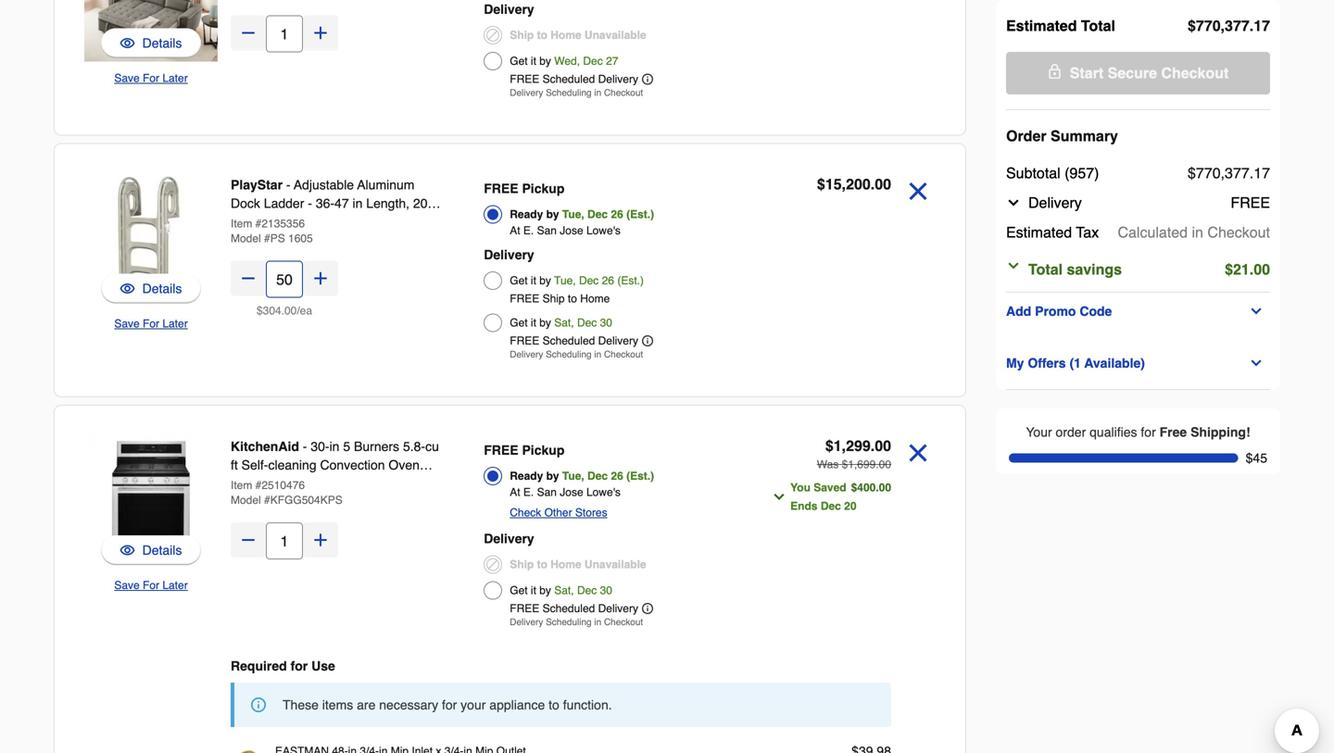 Task type: locate. For each thing, give the bounding box(es) containing it.
adjustable aluminum dock ladder - 36-47 in length, 20 in wide opening - easy to install, rust-free, 350 lb weight rating image
[[84, 174, 218, 307]]

for for adjustable aluminum dock ladder - 36-47 in length, 20 in wide opening - easy to install, rust-free, 350 lb weight rating
[[143, 317, 159, 330]]

1 vertical spatial 17
[[1254, 165, 1271, 182]]

0 horizontal spatial for
[[291, 659, 308, 674]]

remove item image right 1,699
[[903, 437, 934, 469]]

2 later from the top
[[162, 317, 188, 330]]

- down 36-
[[317, 215, 321, 229]]

2 pickup from the top
[[522, 443, 565, 458]]

$ 770,377 . 17 for total
[[1188, 17, 1271, 34]]

2 vertical spatial for
[[442, 698, 457, 713]]

770,377
[[1196, 17, 1250, 34], [1196, 165, 1250, 182]]

to up get it by wed, dec 27
[[537, 29, 548, 42]]

2 vertical spatial save for later button
[[114, 576, 188, 595]]

jose for at e. san jose lowe's check other stores
[[560, 486, 584, 499]]

get it by sat, dec 30 for kitchenaid -
[[510, 584, 613, 597]]

dec
[[583, 55, 603, 68], [588, 208, 608, 221], [579, 274, 599, 287], [577, 316, 597, 329], [588, 470, 608, 483], [821, 500, 841, 513], [577, 584, 597, 597]]

estimated
[[1006, 17, 1077, 34], [1006, 224, 1072, 241]]

0 vertical spatial san
[[537, 224, 557, 237]]

scheduled
[[543, 73, 595, 86], [543, 335, 595, 348], [543, 602, 595, 615]]

save for later button down adjustable aluminum dock ladder - 36-47 in length, 20 in wide opening - easy to install, rust-free, 350 lb weight rating image
[[114, 315, 188, 333]]

e. for at e. san jose lowe's
[[524, 224, 534, 237]]

0 vertical spatial scheduled
[[543, 73, 595, 86]]

checkout
[[1162, 64, 1229, 82], [604, 88, 643, 98], [1208, 224, 1271, 241], [604, 349, 643, 360], [604, 617, 643, 628]]

to
[[537, 29, 548, 42], [357, 215, 368, 229], [568, 292, 577, 305], [537, 558, 548, 571], [549, 698, 560, 713]]

scheduling
[[546, 88, 592, 98], [546, 349, 592, 360], [546, 617, 592, 628]]

save for later button down 30-in 5 burners 5.8-cu ft self-cleaning convection oven freestanding natural gas range (stainless steel with printshield finish) image
[[114, 576, 188, 595]]

you
[[791, 481, 811, 494]]

1 vertical spatial save for later
[[114, 317, 188, 330]]

2 remove item image from the top
[[903, 437, 934, 469]]

1 vertical spatial save
[[114, 317, 140, 330]]

26 up the at e. san jose lowe's check other stores
[[611, 470, 623, 483]]

$ 21 .00
[[1225, 261, 1271, 278]]

e. for at e. san jose lowe's check other stores
[[524, 486, 534, 499]]

lowe's up stores
[[587, 486, 621, 499]]

20 down saved
[[844, 500, 857, 513]]

$ 15,200 .00
[[817, 176, 892, 193]]

free ship to home
[[510, 292, 610, 305]]

estimated up secure image
[[1006, 17, 1077, 34]]

later down 30-in 5 burners 5.8-cu ft self-cleaning convection oven freestanding natural gas range (stainless steel with printshield finish) image
[[162, 579, 188, 592]]

0 vertical spatial 26
[[611, 208, 623, 221]]

start secure checkout button
[[1006, 52, 1271, 95]]

san inside the at e. san jose lowe's check other stores
[[537, 486, 557, 499]]

plus image for 3rd stepper number input field with increment and decrement buttons number field
[[311, 531, 330, 550]]

pickup
[[522, 181, 565, 196], [522, 443, 565, 458]]

1 san from the top
[[537, 224, 557, 237]]

1 vertical spatial details
[[142, 281, 182, 296]]

0 vertical spatial plus image
[[311, 24, 330, 42]]

0 vertical spatial scheduling
[[546, 88, 592, 98]]

e. up check
[[524, 486, 534, 499]]

20 inside adjustable aluminum dock ladder - 36-47 in length, 20 in wide opening - easy to install, rust-free, 350 lb weight rating
[[413, 196, 428, 211]]

$ 770,377 . 17 up calculated in checkout on the top of page
[[1188, 165, 1271, 182]]

3 save from the top
[[114, 579, 140, 592]]

4 get from the top
[[510, 584, 528, 597]]

it down free ship to home
[[531, 316, 537, 329]]

delivery scheduling in checkout up function.
[[510, 617, 643, 628]]

it
[[531, 55, 537, 68], [531, 274, 537, 287], [531, 316, 537, 329], [531, 584, 537, 597]]

ready by tue, dec 26 (est.) for adjustable aluminum dock ladder - 36-47 in length, 20 in wide opening - easy to install, rust-free, 350 lb weight rating
[[510, 208, 654, 221]]

unavailable inside option group
[[585, 558, 647, 571]]

$ 770,377 . 17 for (957)
[[1188, 165, 1271, 182]]

1 vertical spatial $ 770,377 . 17
[[1188, 165, 1271, 182]]

promo
[[1035, 304, 1076, 319]]

20 right length,
[[413, 196, 428, 211]]

block image
[[484, 26, 503, 44]]

1 it from the top
[[531, 55, 537, 68]]

1 horizontal spatial for
[[442, 698, 457, 713]]

summary
[[1051, 127, 1119, 145]]

2 for from the top
[[143, 317, 159, 330]]

chevron down image up add
[[1006, 259, 1021, 273]]

in right length,
[[431, 196, 441, 211]]

jose up check other stores button
[[560, 486, 584, 499]]

Stepper number input field with increment and decrement buttons number field
[[266, 15, 303, 52], [266, 261, 303, 298], [266, 523, 303, 560]]

.00 for 1,299
[[871, 437, 892, 455]]

0 vertical spatial save
[[114, 72, 140, 85]]

1 17 from the top
[[1254, 17, 1271, 34]]

1 vertical spatial at
[[510, 486, 520, 499]]

1 item from the top
[[231, 217, 252, 230]]

1 vertical spatial ready by tue, dec 26 (est.)
[[510, 470, 654, 483]]

2 vertical spatial save
[[114, 579, 140, 592]]

.00 for 21
[[1250, 261, 1271, 278]]

2 770,377 from the top
[[1196, 165, 1250, 182]]

jose
[[560, 224, 584, 237], [560, 486, 584, 499]]

1 vertical spatial .
[[1250, 165, 1254, 182]]

2 jose from the top
[[560, 486, 584, 499]]

0 vertical spatial jose
[[560, 224, 584, 237]]

model
[[231, 232, 261, 245], [231, 494, 261, 507]]

remove item image right the $ 15,200 .00
[[903, 176, 934, 207]]

1 vertical spatial for
[[291, 659, 308, 674]]

my offers (1 available) link
[[1006, 352, 1271, 374]]

order summary
[[1006, 127, 1119, 145]]

2 save from the top
[[114, 317, 140, 330]]

1 vertical spatial model
[[231, 494, 261, 507]]

2 scheduling from the top
[[546, 349, 592, 360]]

unavailable up 27
[[585, 29, 647, 42]]

jose inside the at e. san jose lowe's check other stores
[[560, 486, 584, 499]]

sat, for adjustable aluminum dock ladder - 36-47 in length, 20 in wide opening - easy to install, rust-free, 350 lb weight rating
[[554, 316, 574, 329]]

1 vertical spatial 770,377
[[1196, 165, 1250, 182]]

ship right block image
[[510, 29, 534, 42]]

15,200
[[826, 176, 871, 193]]

3 it from the top
[[531, 316, 537, 329]]

1 vertical spatial plus image
[[311, 531, 330, 550]]

1 vertical spatial later
[[162, 317, 188, 330]]

item up rust-
[[231, 217, 252, 230]]

san up other
[[537, 486, 557, 499]]

0 vertical spatial ship
[[510, 29, 534, 42]]

0 vertical spatial $ 770,377 . 17
[[1188, 17, 1271, 34]]

checkout up function.
[[604, 617, 643, 628]]

1 vertical spatial e.
[[524, 486, 534, 499]]

1 vertical spatial pickup
[[522, 443, 565, 458]]

2 17 from the top
[[1254, 165, 1271, 182]]

2 lowe's from the top
[[587, 486, 621, 499]]

3 quickview image from the top
[[120, 541, 135, 560]]

unavailable down stores
[[585, 558, 647, 571]]

1 vertical spatial total
[[1029, 261, 1063, 278]]

- up ladder
[[286, 177, 291, 192]]

0 vertical spatial info image
[[642, 74, 653, 85]]

0 vertical spatial home
[[551, 29, 582, 42]]

4 it from the top
[[531, 584, 537, 597]]

chevron down image
[[1006, 196, 1021, 210], [1006, 259, 1021, 273], [1249, 356, 1264, 371], [772, 490, 787, 505]]

later
[[162, 72, 188, 85], [162, 317, 188, 330], [162, 579, 188, 592]]

scheduling down wed,
[[546, 88, 592, 98]]

2 item from the top
[[231, 479, 252, 492]]

0 vertical spatial remove item image
[[903, 176, 934, 207]]

it down check
[[531, 584, 537, 597]]

option group
[[484, 176, 741, 365], [484, 437, 741, 633]]

26 for adjustable aluminum dock ladder - 36-47 in length, 20 in wide opening - easy to install, rust-free, 350 lb weight rating
[[611, 208, 623, 221]]

jose up get it by tue, dec 26 (est.)
[[560, 224, 584, 237]]

details for adjustable aluminum dock ladder - 36-47 in length, 20 in wide opening - easy to install, rust-free, 350 lb weight rating
[[142, 281, 182, 296]]

save for adjustable aluminum dock ladder - 36-47 in length, 20 in wide opening - easy to install, rust-free, 350 lb weight rating
[[114, 317, 140, 330]]

2 info image from the top
[[642, 335, 653, 347]]

2 vertical spatial tue,
[[562, 470, 585, 483]]

2 vertical spatial 26
[[611, 470, 623, 483]]

0 vertical spatial later
[[162, 72, 188, 85]]

sat, down free ship to home
[[554, 316, 574, 329]]

delivery scheduling in checkout down free ship to home
[[510, 349, 643, 360]]

1 e. from the top
[[524, 224, 534, 237]]

1 get from the top
[[510, 55, 528, 68]]

ready by tue, dec 26 (est.)
[[510, 208, 654, 221], [510, 470, 654, 483]]

tue, up free ship to home
[[554, 274, 576, 287]]

0 vertical spatial stepper number input field with increment and decrement buttons number field
[[266, 15, 303, 52]]

at inside the at e. san jose lowe's check other stores
[[510, 486, 520, 499]]

your order qualifies for free shipping!
[[1026, 425, 1251, 440]]

ready
[[510, 208, 543, 221], [510, 470, 543, 483]]

1 vertical spatial jose
[[560, 486, 584, 499]]

1 vertical spatial scheduled
[[543, 335, 595, 348]]

0 vertical spatial free scheduled delivery
[[510, 73, 639, 86]]

home
[[551, 29, 582, 42], [580, 292, 610, 305], [551, 558, 582, 571]]

save down '96.46-in casual brown polyester/blend 4-seater sleeper' image
[[114, 72, 140, 85]]

0 vertical spatial unavailable
[[585, 29, 647, 42]]

for for kitchenaid -
[[143, 579, 159, 592]]

scheduling for adjustable aluminum dock ladder - 36-47 in length, 20 in wide opening - easy to install, rust-free, 350 lb weight rating
[[546, 349, 592, 360]]

save for later for kitchenaid -
[[114, 579, 188, 592]]

ready by tue, dec 26 (est.) up the at e. san jose lowe's check other stores
[[510, 470, 654, 483]]

1 vertical spatial minus image
[[239, 269, 258, 288]]

home for wed, dec 27
[[551, 29, 582, 42]]

400
[[858, 481, 876, 494]]

later down '96.46-in casual brown polyester/blend 4-seater sleeper' image
[[162, 72, 188, 85]]

get left wed,
[[510, 55, 528, 68]]

delivery
[[484, 2, 534, 17], [598, 73, 639, 86], [510, 88, 543, 98], [1029, 194, 1082, 211], [484, 247, 534, 262], [598, 335, 639, 348], [510, 349, 543, 360], [484, 532, 534, 546], [598, 602, 639, 615], [510, 617, 543, 628]]

2 vertical spatial delivery scheduling in checkout
[[510, 617, 643, 628]]

1 vertical spatial 30
[[600, 584, 613, 597]]

item inside the item #2510476 model #kfgg504kps
[[231, 479, 252, 492]]

2 stepper number input field with increment and decrement buttons number field from the top
[[266, 261, 303, 298]]

1 vertical spatial info image
[[642, 335, 653, 347]]

1 vertical spatial ready
[[510, 470, 543, 483]]

2 e. from the top
[[524, 486, 534, 499]]

details button
[[101, 28, 201, 58], [120, 34, 182, 52], [101, 274, 201, 304], [120, 279, 182, 298], [101, 536, 201, 565], [120, 541, 182, 560]]

unavailable for wed, dec 27
[[585, 29, 647, 42]]

by up at e. san jose lowe's
[[546, 208, 559, 221]]

770,377 for estimated total
[[1196, 17, 1250, 34]]

by down free ship to home
[[540, 316, 551, 329]]

1 ship to home unavailable from the top
[[510, 29, 647, 42]]

get it by sat, dec 30
[[510, 316, 613, 329], [510, 584, 613, 597]]

pickup up at e. san jose lowe's
[[522, 181, 565, 196]]

for down '96.46-in casual brown polyester/blend 4-seater sleeper' image
[[143, 72, 159, 85]]

item inside item #2135356 model #ps 1605
[[231, 217, 252, 230]]

item for kitchenaid
[[231, 479, 252, 492]]

e. up get it by tue, dec 26 (est.)
[[524, 224, 534, 237]]

2 ready from the top
[[510, 470, 543, 483]]

0 vertical spatial minus image
[[239, 24, 258, 42]]

3 get from the top
[[510, 316, 528, 329]]

2 get from the top
[[510, 274, 528, 287]]

remove item image for kitchenaid -
[[903, 437, 934, 469]]

quickview image
[[120, 34, 135, 52], [120, 279, 135, 298], [120, 541, 135, 560]]

get down check
[[510, 584, 528, 597]]

1 estimated from the top
[[1006, 17, 1077, 34]]

ship to home unavailable
[[510, 29, 647, 42], [510, 558, 647, 571]]

$
[[1188, 17, 1196, 34], [1188, 165, 1196, 182], [817, 176, 826, 193], [1225, 261, 1233, 278], [257, 304, 263, 317], [826, 437, 834, 455], [842, 458, 848, 471], [851, 481, 858, 494]]

save for later button
[[114, 69, 188, 88], [114, 315, 188, 333], [114, 576, 188, 595]]

it left wed,
[[531, 55, 537, 68]]

ready up at e. san jose lowe's
[[510, 208, 543, 221]]

san up get it by tue, dec 26 (est.)
[[537, 224, 557, 237]]

it up free ship to home
[[531, 274, 537, 287]]

2 get it by sat, dec 30 from the top
[[510, 584, 613, 597]]

model inside the item #2510476 model #kfgg504kps
[[231, 494, 261, 507]]

0 vertical spatial ready
[[510, 208, 543, 221]]

e.
[[524, 224, 534, 237], [524, 486, 534, 499]]

ship down get it by tue, dec 26 (est.)
[[543, 292, 565, 305]]

1 get it by sat, dec 30 from the top
[[510, 316, 613, 329]]

at for at e. san jose lowe's
[[510, 224, 520, 237]]

0 vertical spatial 770,377
[[1196, 17, 1250, 34]]

2 plus image from the top
[[311, 531, 330, 550]]

scheduled for adjustable aluminum dock ladder - 36-47 in length, 20 in wide opening - easy to install, rust-free, 350 lb weight rating
[[543, 335, 595, 348]]

1 vertical spatial option group
[[484, 437, 741, 633]]

2 vertical spatial quickview image
[[120, 541, 135, 560]]

.00 for 15,200
[[871, 176, 892, 193]]

17 for estimated total
[[1254, 17, 1271, 34]]

2 vertical spatial save for later
[[114, 579, 188, 592]]

ship
[[510, 29, 534, 42], [543, 292, 565, 305], [510, 558, 534, 571]]

home down get it by tue, dec 26 (est.)
[[580, 292, 610, 305]]

3 scheduling from the top
[[546, 617, 592, 628]]

3 save for later from the top
[[114, 579, 188, 592]]

2 save for later from the top
[[114, 317, 188, 330]]

2 unavailable from the top
[[585, 558, 647, 571]]

1 vertical spatial ship to home unavailable
[[510, 558, 647, 571]]

1 vertical spatial estimated
[[1006, 224, 1072, 241]]

unavailable
[[585, 29, 647, 42], [585, 558, 647, 571]]

lowe's inside the at e. san jose lowe's check other stores
[[587, 486, 621, 499]]

these items are necessary for your appliance to function.
[[283, 698, 612, 713]]

save
[[114, 72, 140, 85], [114, 317, 140, 330], [114, 579, 140, 592]]

by down other
[[540, 584, 551, 597]]

3 details from the top
[[142, 543, 182, 558]]

-
[[286, 177, 291, 192], [308, 196, 312, 211], [317, 215, 321, 229], [303, 439, 307, 454]]

info image
[[642, 74, 653, 85], [642, 335, 653, 347], [642, 603, 653, 614]]

1 vertical spatial item
[[231, 479, 252, 492]]

lowe's for at e. san jose lowe's check other stores
[[587, 486, 621, 499]]

1 save for later from the top
[[114, 72, 188, 85]]

in down free ship to home
[[594, 349, 602, 360]]

0 vertical spatial .
[[1250, 17, 1254, 34]]

save down 30-in 5 burners 5.8-cu ft self-cleaning convection oven freestanding natural gas range (stainless steel with printshield finish) image
[[114, 579, 140, 592]]

sat, down check other stores button
[[554, 584, 574, 597]]

estimated for estimated total
[[1006, 17, 1077, 34]]

2 vertical spatial scheduled
[[543, 602, 595, 615]]

ship for sat, dec 30
[[510, 558, 534, 571]]

2 quickview image from the top
[[120, 279, 135, 298]]

2 vertical spatial free scheduled delivery
[[510, 602, 639, 615]]

total
[[1081, 17, 1116, 34], [1029, 261, 1063, 278]]

for down 30-in 5 burners 5.8-cu ft self-cleaning convection oven freestanding natural gas range (stainless steel with printshield finish) image
[[143, 579, 159, 592]]

0 vertical spatial save for later
[[114, 72, 188, 85]]

1 horizontal spatial 20
[[844, 500, 857, 513]]

item #2135356 model #ps 1605
[[231, 217, 313, 245]]

0 vertical spatial for
[[143, 72, 159, 85]]

3 save for later button from the top
[[114, 576, 188, 595]]

770,377 up start secure checkout
[[1196, 17, 1250, 34]]

chevron down image inside my offers (1 available) link
[[1249, 356, 1264, 371]]

chevron down image
[[1249, 304, 1264, 319]]

at for at e. san jose lowe's check other stores
[[510, 486, 520, 499]]

tue, up the at e. san jose lowe's check other stores
[[562, 470, 585, 483]]

rust-
[[231, 233, 262, 248]]

secure image
[[1048, 64, 1063, 79]]

.00 inside you saved $ 400 .00 ends dec 20
[[876, 481, 892, 494]]

26 up free ship to home
[[602, 274, 614, 287]]

770,377 for subtotal (957)
[[1196, 165, 1250, 182]]

0 vertical spatial model
[[231, 232, 261, 245]]

2 vertical spatial (est.)
[[627, 470, 654, 483]]

minus image
[[239, 24, 258, 42], [239, 269, 258, 288]]

3 info image from the top
[[642, 603, 653, 614]]

1 vertical spatial unavailable
[[585, 558, 647, 571]]

3 later from the top
[[162, 579, 188, 592]]

dec left 27
[[583, 55, 603, 68]]

scheduling down free ship to home
[[546, 349, 592, 360]]

scheduled for kitchenaid -
[[543, 602, 595, 615]]

#2135356
[[255, 217, 305, 230]]

model inside item #2135356 model #ps 1605
[[231, 232, 261, 245]]

save for later down 30-in 5 burners 5.8-cu ft self-cleaning convection oven freestanding natural gas range (stainless steel with printshield finish) image
[[114, 579, 188, 592]]

plus image
[[311, 24, 330, 42], [311, 531, 330, 550]]

2 $ 770,377 . 17 from the top
[[1188, 165, 1271, 182]]

info image for kitchenaid -
[[642, 603, 653, 614]]

lowe's up get it by tue, dec 26 (est.)
[[587, 224, 621, 237]]

2 30 from the top
[[600, 584, 613, 597]]

2 sat, from the top
[[554, 584, 574, 597]]

1 stepper number input field with increment and decrement buttons number field from the top
[[266, 15, 303, 52]]

dec up stores
[[588, 470, 608, 483]]

remove item image
[[903, 176, 934, 207], [903, 437, 934, 469]]

0 vertical spatial quickview image
[[120, 34, 135, 52]]

1 $ 770,377 . 17 from the top
[[1188, 17, 1271, 34]]

$45
[[1246, 451, 1268, 466]]

save for later down adjustable aluminum dock ladder - 36-47 in length, 20 in wide opening - easy to install, rust-free, 350 lb weight rating image
[[114, 317, 188, 330]]

1 vertical spatial quickview image
[[120, 279, 135, 298]]

2 san from the top
[[537, 486, 557, 499]]

1 minus image from the top
[[239, 24, 258, 42]]

1 free pickup from the top
[[484, 181, 565, 196]]

2 it from the top
[[531, 274, 537, 287]]

0 vertical spatial save for later button
[[114, 69, 188, 88]]

0 vertical spatial pickup
[[522, 181, 565, 196]]

0 vertical spatial estimated
[[1006, 17, 1077, 34]]

to up weight
[[357, 215, 368, 229]]

1 vertical spatial 26
[[602, 274, 614, 287]]

in
[[594, 88, 602, 98], [353, 196, 363, 211], [431, 196, 441, 211], [1192, 224, 1204, 241], [594, 349, 602, 360], [594, 617, 602, 628]]

get for kitchenaid - info image
[[510, 584, 528, 597]]

lowe's
[[587, 224, 621, 237], [587, 486, 621, 499]]

1 plus image from the top
[[311, 24, 330, 42]]

1 lowe's from the top
[[587, 224, 621, 237]]

0 vertical spatial sat,
[[554, 316, 574, 329]]

3 scheduled from the top
[[543, 602, 595, 615]]

1 vertical spatial lowe's
[[587, 486, 621, 499]]

30 down stores
[[600, 584, 613, 597]]

get down free ship to home
[[510, 316, 528, 329]]

minus image
[[239, 531, 258, 550]]

0 horizontal spatial 20
[[413, 196, 428, 211]]

save for later button for playstar
[[114, 315, 188, 333]]

0 vertical spatial 30
[[600, 316, 613, 329]]

2 save for later button from the top
[[114, 315, 188, 333]]

get for info image corresponding to adjustable aluminum dock ladder - 36-47 in length, 20 in wide opening - easy to install, rust-free, 350 lb weight rating
[[510, 316, 528, 329]]

2 vertical spatial for
[[143, 579, 159, 592]]

2 ship to home unavailable from the top
[[510, 558, 647, 571]]

tue,
[[562, 208, 585, 221], [554, 274, 576, 287], [562, 470, 585, 483]]

1 vertical spatial san
[[537, 486, 557, 499]]

get it by sat, dec 30 down check other stores button
[[510, 584, 613, 597]]

save for later down '96.46-in casual brown polyester/blend 4-seater sleeper' image
[[114, 72, 188, 85]]

1 vertical spatial (est.)
[[618, 274, 644, 287]]

for left use
[[291, 659, 308, 674]]

2 delivery scheduling in checkout from the top
[[510, 349, 643, 360]]

info image for adjustable aluminum dock ladder - 36-47 in length, 20 in wide opening - easy to install, rust-free, 350 lb weight rating
[[642, 335, 653, 347]]

2 details from the top
[[142, 281, 182, 296]]

0 vertical spatial ship to home unavailable
[[510, 29, 647, 42]]

1 unavailable from the top
[[585, 29, 647, 42]]

2 . from the top
[[1250, 165, 1254, 182]]

1 30 from the top
[[600, 316, 613, 329]]

2 free scheduled delivery from the top
[[510, 335, 639, 348]]

by up the at e. san jose lowe's check other stores
[[546, 470, 559, 483]]

1 vertical spatial save for later button
[[114, 315, 188, 333]]

minus image for 3rd stepper number input field with increment and decrement buttons number field from the bottom
[[239, 24, 258, 42]]

it for info image corresponding to adjustable aluminum dock ladder - 36-47 in length, 20 in wide opening - easy to install, rust-free, 350 lb weight rating
[[531, 316, 537, 329]]

3 free scheduled delivery from the top
[[510, 602, 639, 615]]

2 minus image from the top
[[239, 269, 258, 288]]

1 option group from the top
[[484, 176, 741, 365]]

dock
[[231, 196, 260, 211]]

ship to home unavailable down stores
[[510, 558, 647, 571]]

info image
[[251, 698, 266, 713]]

1 ready by tue, dec 26 (est.) from the top
[[510, 208, 654, 221]]

2 model from the top
[[231, 494, 261, 507]]

17
[[1254, 17, 1271, 34], [1254, 165, 1271, 182]]

1 model from the top
[[231, 232, 261, 245]]

plus image for 3rd stepper number input field with increment and decrement buttons number field from the bottom
[[311, 24, 330, 42]]

scheduling up function.
[[546, 617, 592, 628]]

use
[[312, 659, 335, 674]]

item left #2510476
[[231, 479, 252, 492]]

1 vertical spatial stepper number input field with increment and decrement buttons number field
[[266, 261, 303, 298]]

0 vertical spatial free pickup
[[484, 181, 565, 196]]

ladder
[[264, 196, 304, 211]]

home up wed,
[[551, 29, 582, 42]]

other
[[545, 506, 572, 519]]

ship to home unavailable inside option group
[[510, 558, 647, 571]]

3 delivery scheduling in checkout from the top
[[510, 617, 643, 628]]

1 free scheduled delivery from the top
[[510, 73, 639, 86]]

model for kitchenaid -
[[231, 494, 261, 507]]

0 vertical spatial delivery scheduling in checkout
[[510, 88, 643, 98]]

1 pickup from the top
[[522, 181, 565, 196]]

0 vertical spatial e.
[[524, 224, 534, 237]]

2 at from the top
[[510, 486, 520, 499]]

1 . from the top
[[1250, 17, 1254, 34]]

0 vertical spatial ready by tue, dec 26 (est.)
[[510, 208, 654, 221]]

jose for at e. san jose lowe's
[[560, 224, 584, 237]]

item for adjustable aluminum dock ladder - 36-47 in length, 20 in wide opening - easy to install, rust-free, 350 lb weight rating
[[231, 217, 252, 230]]

total up start
[[1081, 17, 1116, 34]]

model for adjustable aluminum dock ladder - 36-47 in length, 20 in wide opening - easy to install, rust-free, 350 lb weight rating
[[231, 232, 261, 245]]

2 ready by tue, dec 26 (est.) from the top
[[510, 470, 654, 483]]

order
[[1056, 425, 1086, 440]]

estimated left tax
[[1006, 224, 1072, 241]]

save for later button down '96.46-in casual brown polyester/blend 4-seater sleeper' image
[[114, 69, 188, 88]]

2 option group from the top
[[484, 437, 741, 633]]

1 remove item image from the top
[[903, 176, 934, 207]]

2 scheduled from the top
[[543, 335, 595, 348]]

estimated tax
[[1006, 224, 1099, 241]]

0 vertical spatial tue,
[[562, 208, 585, 221]]

these
[[283, 698, 319, 713]]

3 stepper number input field with increment and decrement buttons number field from the top
[[266, 523, 303, 560]]

1 770,377 from the top
[[1196, 17, 1250, 34]]

get it by tue, dec 26 (est.)
[[510, 274, 644, 287]]

sat,
[[554, 316, 574, 329], [554, 584, 574, 597]]

(1
[[1070, 356, 1081, 371]]

tue, for adjustable aluminum dock ladder - 36-47 in length, 20 in wide opening - easy to install, rust-free, 350 lb weight rating
[[562, 208, 585, 221]]

model down wide
[[231, 232, 261, 245]]

1 vertical spatial free scheduled delivery
[[510, 335, 639, 348]]

0 vertical spatial option group
[[484, 176, 741, 365]]

3 for from the top
[[143, 579, 159, 592]]

2 estimated from the top
[[1006, 224, 1072, 241]]

opening
[[264, 215, 313, 229]]

scheduling for kitchenaid -
[[546, 617, 592, 628]]

1 at from the top
[[510, 224, 520, 237]]

2 vertical spatial info image
[[642, 603, 653, 614]]

1 vertical spatial delivery scheduling in checkout
[[510, 349, 643, 360]]

30 down get it by tue, dec 26 (est.)
[[600, 316, 613, 329]]

e. inside the at e. san jose lowe's check other stores
[[524, 486, 534, 499]]

2 vertical spatial later
[[162, 579, 188, 592]]

at up get it by tue, dec 26 (est.)
[[510, 224, 520, 237]]

1 vertical spatial get it by sat, dec 30
[[510, 584, 613, 597]]

1 vertical spatial free pickup
[[484, 443, 565, 458]]

for left free
[[1141, 425, 1156, 440]]

in right the calculated
[[1192, 224, 1204, 241]]

pickup up the at e. san jose lowe's check other stores
[[522, 443, 565, 458]]

47
[[335, 196, 349, 211]]

1 ready from the top
[[510, 208, 543, 221]]

free pickup up check
[[484, 443, 565, 458]]

$ 770,377 . 17 up start secure checkout
[[1188, 17, 1271, 34]]

1 vertical spatial remove item image
[[903, 437, 934, 469]]

length,
[[366, 196, 410, 211]]

0 vertical spatial item
[[231, 217, 252, 230]]

tue, up at e. san jose lowe's
[[562, 208, 585, 221]]

dec down free ship to home
[[577, 316, 597, 329]]

(est.) for adjustable aluminum dock ladder - 36-47 in length, 20 in wide opening - easy to install, rust-free, 350 lb weight rating
[[627, 208, 654, 221]]

for left your
[[442, 698, 457, 713]]

tue, for kitchenaid -
[[562, 470, 585, 483]]

1 vertical spatial sat,
[[554, 584, 574, 597]]

at up check
[[510, 486, 520, 499]]

2 free pickup from the top
[[484, 443, 565, 458]]

lowe's for at e. san jose lowe's
[[587, 224, 621, 237]]

lb
[[321, 233, 331, 248]]

details
[[142, 36, 182, 51], [142, 281, 182, 296], [142, 543, 182, 558]]

weight
[[335, 233, 375, 248]]

1 sat, from the top
[[554, 316, 574, 329]]

san
[[537, 224, 557, 237], [537, 486, 557, 499]]

1 jose from the top
[[560, 224, 584, 237]]



Task type: describe. For each thing, give the bounding box(es) containing it.
item #2510476 model #kfgg504kps
[[231, 479, 343, 507]]

save for kitchenaid
[[114, 579, 140, 592]]

get it by sat, dec 30 for adjustable aluminum dock ladder - 36-47 in length, 20 in wide opening - easy to install, rust-free, 350 lb weight rating
[[510, 316, 613, 329]]

1 horizontal spatial total
[[1081, 17, 1116, 34]]

calculated
[[1118, 224, 1188, 241]]

kitchenaid -
[[231, 439, 311, 454]]

start
[[1070, 64, 1104, 82]]

remove item image for adjustable aluminum dock ladder - 36-47 in length, 20 in wide opening - easy to install, rust-free, 350 lb weight rating
[[903, 176, 934, 207]]

wed,
[[554, 55, 580, 68]]

free pickup for adjustable aluminum dock ladder - 36-47 in length, 20 in wide opening - easy to install, rust-free, 350 lb weight rating
[[484, 181, 565, 196]]

(957)
[[1065, 165, 1100, 182]]

offers
[[1028, 356, 1066, 371]]

1 save for later button from the top
[[114, 69, 188, 88]]

chevron down image left you
[[772, 490, 787, 505]]

required for use
[[231, 659, 335, 674]]

start secure checkout
[[1070, 64, 1229, 82]]

by up free ship to home
[[540, 274, 551, 287]]

21
[[1233, 261, 1250, 278]]

are
[[357, 698, 376, 713]]

1605
[[288, 232, 313, 245]]

ready for kitchenaid -
[[510, 470, 543, 483]]

san for at e. san jose lowe's check other stores
[[537, 486, 557, 499]]

#ps
[[264, 232, 285, 245]]

items
[[322, 698, 353, 713]]

tax
[[1076, 224, 1099, 241]]

1 delivery scheduling in checkout from the top
[[510, 88, 643, 98]]

wide
[[231, 215, 260, 229]]

1 details from the top
[[142, 36, 182, 51]]

ship to home unavailable for sat,
[[510, 558, 647, 571]]

calculated in checkout
[[1118, 224, 1271, 241]]

dec inside you saved $ 400 .00 ends dec 20
[[821, 500, 841, 513]]

pickup for kitchenaid -
[[522, 443, 565, 458]]

delivery scheduling in checkout for adjustable aluminum dock ladder - 36-47 in length, 20 in wide opening - easy to install, rust-free, 350 lb weight rating
[[510, 349, 643, 360]]

savings
[[1067, 261, 1122, 278]]

ready by tue, dec 26 (est.) for kitchenaid -
[[510, 470, 654, 483]]

in down get it by wed, dec 27
[[594, 88, 602, 98]]

checkout down 27
[[604, 88, 643, 98]]

free pickup for kitchenaid -
[[484, 443, 565, 458]]

1 info image from the top
[[642, 74, 653, 85]]

(est.) for kitchenaid -
[[627, 470, 654, 483]]

free scheduled delivery for kitchenaid -
[[510, 602, 639, 615]]

required
[[231, 659, 287, 674]]

aluminum
[[357, 177, 415, 192]]

- right kitchenaid
[[303, 439, 307, 454]]

my
[[1006, 356, 1025, 371]]

ready for adjustable aluminum dock ladder - 36-47 in length, 20 in wide opening - easy to install, rust-free, 350 lb weight rating
[[510, 208, 543, 221]]

add promo code link
[[1006, 300, 1271, 323]]

96.46-in casual brown polyester/blend 4-seater sleeper image
[[84, 0, 218, 62]]

your
[[1026, 425, 1053, 440]]

304
[[263, 304, 281, 317]]

30-in 5 burners 5.8-cu ft self-cleaning convection oven freestanding natural gas range (stainless steel with printshield finish) image
[[84, 436, 218, 569]]

appliance
[[490, 698, 545, 713]]

save for later button for kitchenaid
[[114, 576, 188, 595]]

. for estimated total
[[1250, 17, 1254, 34]]

adjustable
[[294, 177, 354, 192]]

. for subtotal (957)
[[1250, 165, 1254, 182]]

to down get it by tue, dec 26 (est.)
[[568, 292, 577, 305]]

36-
[[316, 196, 335, 211]]

kitchenaid
[[231, 439, 299, 454]]

to right block icon
[[537, 558, 548, 571]]

minus image for second stepper number input field with increment and decrement buttons number field
[[239, 269, 258, 288]]

unavailable for sat, dec 30
[[585, 558, 647, 571]]

checkout down free ship to home
[[604, 349, 643, 360]]

$ 304 .00 /ea
[[257, 304, 312, 317]]

/ea
[[297, 304, 312, 317]]

secure
[[1108, 64, 1158, 82]]

saved
[[814, 481, 847, 494]]

qualifies
[[1090, 425, 1138, 440]]

estimated for estimated tax
[[1006, 224, 1072, 241]]

26 for kitchenaid -
[[611, 470, 623, 483]]

it for 3rd info image from the bottom
[[531, 55, 537, 68]]

block image
[[484, 556, 503, 574]]

27
[[606, 55, 619, 68]]

30 for kitchenaid -
[[600, 584, 613, 597]]

option group for kitchenaid -
[[484, 437, 741, 633]]

estimated total
[[1006, 17, 1116, 34]]

dec down stores
[[577, 584, 597, 597]]

san for at e. san jose lowe's
[[537, 224, 557, 237]]

my offers (1 available)
[[1006, 356, 1145, 371]]

checkout up 21
[[1208, 224, 1271, 241]]

1 scheduled from the top
[[543, 73, 595, 86]]

free,
[[262, 233, 292, 248]]

plus image
[[311, 269, 330, 288]]

1 save from the top
[[114, 72, 140, 85]]

save for later for adjustable aluminum dock ladder - 36-47 in length, 20 in wide opening - easy to install, rust-free, 350 lb weight rating
[[114, 317, 188, 330]]

shipping!
[[1191, 425, 1251, 440]]

in up function.
[[594, 617, 602, 628]]

add
[[1006, 304, 1032, 319]]

chevron down image down the subtotal on the right of page
[[1006, 196, 1021, 210]]

subtotal
[[1006, 165, 1061, 182]]

add promo code
[[1006, 304, 1112, 319]]

later for adjustable aluminum dock ladder - 36-47 in length, 20 in wide opening - easy to install, rust-free, 350 lb weight rating
[[162, 317, 188, 330]]

ship to home unavailable for wed,
[[510, 29, 647, 42]]

easy
[[325, 215, 353, 229]]

was
[[817, 458, 839, 471]]

subtotal (957)
[[1006, 165, 1100, 182]]

1,299
[[834, 437, 871, 455]]

quickview image for playstar
[[120, 279, 135, 298]]

checkout inside 'start secure checkout' button
[[1162, 64, 1229, 82]]

it for kitchenaid - info image
[[531, 584, 537, 597]]

in right 47
[[353, 196, 363, 211]]

0 horizontal spatial total
[[1029, 261, 1063, 278]]

rating
[[378, 233, 416, 248]]

$ 1,299 .00 was $ 1,699 .00
[[817, 437, 892, 471]]

20 inside you saved $ 400 .00 ends dec 20
[[844, 500, 857, 513]]

order
[[1006, 127, 1047, 145]]

#2510476
[[255, 479, 305, 492]]

2 horizontal spatial for
[[1141, 425, 1156, 440]]

1 for from the top
[[143, 72, 159, 85]]

playstar
[[231, 177, 283, 192]]

you saved $ 400 .00 ends dec 20
[[791, 481, 892, 513]]

dec up free ship to home
[[579, 274, 599, 287]]

check
[[510, 506, 541, 519]]

sat, for kitchenaid -
[[554, 584, 574, 597]]

at e. san jose lowe's
[[510, 224, 621, 237]]

your
[[461, 698, 486, 713]]

code
[[1080, 304, 1112, 319]]

1 quickview image from the top
[[120, 34, 135, 52]]

by left wed,
[[540, 55, 551, 68]]

to left function.
[[549, 698, 560, 713]]

free
[[1160, 425, 1187, 440]]

details for kitchenaid
[[142, 543, 182, 558]]

check other stores button
[[510, 504, 608, 522]]

17 for subtotal (957)
[[1254, 165, 1271, 182]]

quickview image for kitchenaid
[[120, 541, 135, 560]]

function.
[[563, 698, 612, 713]]

1 vertical spatial tue,
[[554, 274, 576, 287]]

total savings
[[1029, 261, 1122, 278]]

delivery scheduling in checkout for kitchenaid -
[[510, 617, 643, 628]]

48-in 3/4-in mip inlet x 3/4-in mip outlet stainless steel gas appliance installation kit image
[[231, 742, 268, 753]]

at e. san jose lowe's check other stores
[[510, 486, 621, 519]]

ship for wed, dec 27
[[510, 29, 534, 42]]

pickup for adjustable aluminum dock ladder - 36-47 in length, 20 in wide opening - easy to install, rust-free, 350 lb weight rating
[[522, 181, 565, 196]]

.00 for 304
[[281, 304, 297, 317]]

playstar -
[[231, 177, 294, 192]]

#kfgg504kps
[[264, 494, 343, 507]]

1,699
[[848, 458, 876, 471]]

necessary
[[379, 698, 438, 713]]

later for kitchenaid
[[162, 579, 188, 592]]

adjustable aluminum dock ladder - 36-47 in length, 20 in wide opening - easy to install, rust-free, 350 lb weight rating
[[231, 177, 441, 248]]

to inside adjustable aluminum dock ladder - 36-47 in length, 20 in wide opening - easy to install, rust-free, 350 lb weight rating
[[357, 215, 368, 229]]

$ inside you saved $ 400 .00 ends dec 20
[[851, 481, 858, 494]]

ends
[[791, 500, 818, 513]]

stores
[[575, 506, 608, 519]]

1 vertical spatial home
[[580, 292, 610, 305]]

free scheduled delivery for adjustable aluminum dock ladder - 36-47 in length, 20 in wide opening - easy to install, rust-free, 350 lb weight rating
[[510, 335, 639, 348]]

dec up at e. san jose lowe's
[[588, 208, 608, 221]]

1 scheduling from the top
[[546, 88, 592, 98]]

install,
[[371, 215, 409, 229]]

home for sat, dec 30
[[551, 558, 582, 571]]

1 vertical spatial ship
[[543, 292, 565, 305]]

available)
[[1085, 356, 1145, 371]]

get it by wed, dec 27
[[510, 55, 619, 68]]

1 later from the top
[[162, 72, 188, 85]]

- left 36-
[[308, 196, 312, 211]]

get for 3rd info image from the bottom
[[510, 55, 528, 68]]

30 for adjustable aluminum dock ladder - 36-47 in length, 20 in wide opening - easy to install, rust-free, 350 lb weight rating
[[600, 316, 613, 329]]

option group for adjustable aluminum dock ladder - 36-47 in length, 20 in wide opening - easy to install, rust-free, 350 lb weight rating
[[484, 176, 741, 365]]

350
[[296, 233, 317, 248]]



Task type: vqa. For each thing, say whether or not it's contained in the screenshot.
Total
yes



